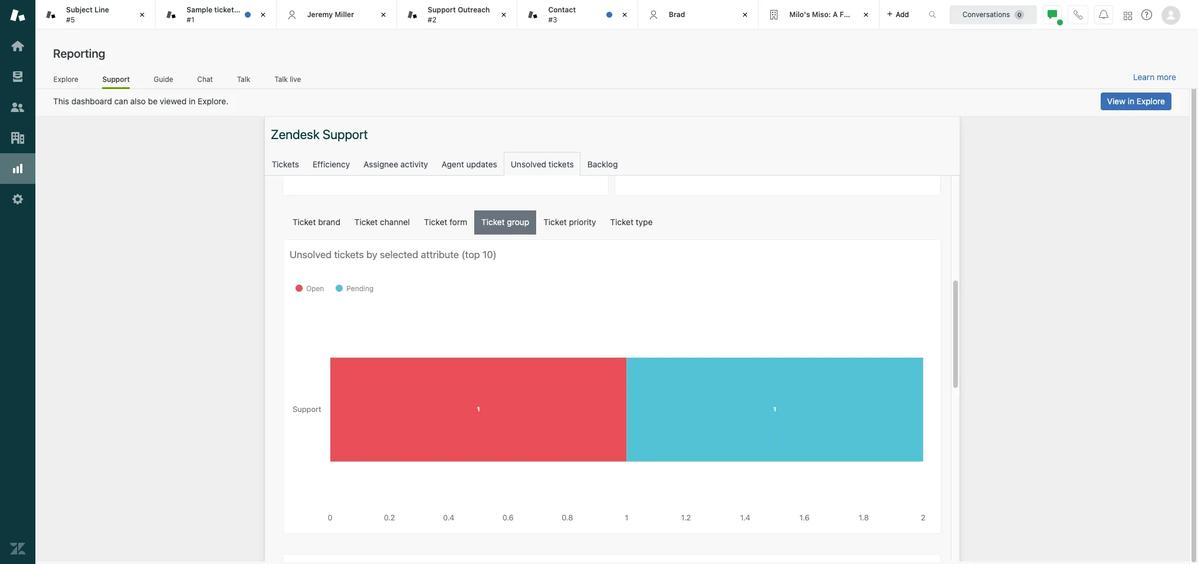 Task type: describe. For each thing, give the bounding box(es) containing it.
ticket:
[[214, 5, 236, 14]]

guide
[[154, 75, 173, 84]]

support outreach #2
[[428, 5, 490, 24]]

learn more
[[1134, 72, 1177, 82]]

3 close image from the left
[[498, 9, 510, 21]]

conversations
[[963, 10, 1010, 19]]

button displays agent's chat status as online. image
[[1048, 10, 1058, 19]]

talk live link
[[274, 75, 302, 87]]

tab containing subject line
[[35, 0, 156, 30]]

get help image
[[1142, 9, 1153, 20]]

view
[[1108, 96, 1126, 106]]

tab containing support outreach
[[397, 0, 518, 30]]

tab containing sample ticket: meet the ticket
[[156, 0, 291, 30]]

contact
[[548, 5, 576, 14]]

1 in from the left
[[189, 96, 196, 106]]

a
[[833, 10, 838, 19]]

#3
[[548, 15, 557, 24]]

views image
[[10, 69, 25, 84]]

support for support outreach #2
[[428, 5, 456, 14]]

1 close image from the left
[[137, 9, 148, 21]]

also
[[130, 96, 146, 106]]

sample
[[187, 5, 213, 14]]

support link
[[102, 75, 130, 89]]

organizations image
[[10, 130, 25, 146]]

brad tab
[[638, 0, 759, 30]]

learn
[[1134, 72, 1155, 82]]

live
[[290, 75, 301, 84]]

milo's
[[790, 10, 810, 19]]

milo's miso: a foodlez subsidiary
[[790, 10, 906, 19]]

main element
[[0, 0, 35, 565]]

foodlez
[[840, 10, 867, 19]]

subsidiary
[[869, 10, 906, 19]]

add
[[896, 10, 909, 19]]

jeremy
[[307, 10, 333, 19]]

this
[[53, 96, 69, 106]]

talk live
[[275, 75, 301, 84]]

this dashboard can also be viewed in explore.
[[53, 96, 229, 106]]

tabs tab list
[[35, 0, 916, 30]]

be
[[148, 96, 158, 106]]

line
[[95, 5, 109, 14]]

explore link
[[53, 75, 79, 87]]

close image for brad
[[740, 9, 751, 21]]

dashboard
[[71, 96, 112, 106]]

tab containing contact
[[518, 0, 638, 30]]

2 close image from the left
[[257, 9, 269, 21]]

chat
[[197, 75, 213, 84]]

#5
[[66, 15, 75, 24]]

in inside button
[[1128, 96, 1135, 106]]

viewed
[[160, 96, 187, 106]]

customers image
[[10, 100, 25, 115]]

explore.
[[198, 96, 229, 106]]



Task type: locate. For each thing, give the bounding box(es) containing it.
#1
[[187, 15, 194, 24]]

1 horizontal spatial close image
[[740, 9, 751, 21]]

close image right the a
[[860, 9, 872, 21]]

outreach
[[458, 5, 490, 14]]

close image inside brad tab
[[740, 9, 751, 21]]

support up can
[[102, 75, 130, 84]]

1 horizontal spatial explore
[[1137, 96, 1166, 106]]

support inside support outreach #2
[[428, 5, 456, 14]]

chat link
[[197, 75, 213, 87]]

view in explore
[[1108, 96, 1166, 106]]

talk for talk live
[[275, 75, 288, 84]]

0 horizontal spatial explore
[[53, 75, 78, 84]]

close image right miller
[[378, 9, 390, 21]]

the
[[258, 5, 269, 14]]

zendesk image
[[10, 542, 25, 557]]

admin image
[[10, 192, 25, 207]]

jeremy miller
[[307, 10, 354, 19]]

3 tab from the left
[[397, 0, 518, 30]]

0 vertical spatial support
[[428, 5, 456, 14]]

talk left live
[[275, 75, 288, 84]]

in right view
[[1128, 96, 1135, 106]]

meet
[[238, 5, 256, 14]]

conversations button
[[950, 5, 1037, 24]]

1 horizontal spatial in
[[1128, 96, 1135, 106]]

close image right the outreach on the left top
[[498, 9, 510, 21]]

ticket
[[271, 5, 291, 14]]

subject
[[66, 5, 93, 14]]

milo's miso: a foodlez subsidiary tab
[[759, 0, 906, 30]]

1 horizontal spatial talk
[[275, 75, 288, 84]]

close image left milo's
[[740, 9, 751, 21]]

add button
[[880, 0, 916, 29]]

jeremy miller tab
[[277, 0, 397, 30]]

explore inside 'view in explore' button
[[1137, 96, 1166, 106]]

2 talk from the left
[[275, 75, 288, 84]]

close image right line
[[137, 9, 148, 21]]

4 tab from the left
[[518, 0, 638, 30]]

miller
[[335, 10, 354, 19]]

brad
[[669, 10, 685, 19]]

close image
[[378, 9, 390, 21], [740, 9, 751, 21]]

explore inside explore 'link'
[[53, 75, 78, 84]]

#2
[[428, 15, 437, 24]]

talk right chat
[[237, 75, 250, 84]]

1 vertical spatial support
[[102, 75, 130, 84]]

zendesk support image
[[10, 8, 25, 23]]

can
[[114, 96, 128, 106]]

2 tab from the left
[[156, 0, 291, 30]]

0 horizontal spatial close image
[[378, 9, 390, 21]]

in right viewed
[[189, 96, 196, 106]]

notifications image
[[1099, 10, 1109, 19]]

close image left the brad
[[619, 9, 631, 21]]

zendesk products image
[[1124, 12, 1132, 20]]

1 close image from the left
[[378, 9, 390, 21]]

talk link
[[237, 75, 251, 87]]

learn more link
[[1134, 72, 1177, 83]]

explore
[[53, 75, 78, 84], [1137, 96, 1166, 106]]

1 vertical spatial explore
[[1137, 96, 1166, 106]]

close image inside jeremy miller tab
[[378, 9, 390, 21]]

close image inside the milo's miso: a foodlez subsidiary tab
[[860, 9, 872, 21]]

talk for talk
[[237, 75, 250, 84]]

miso:
[[812, 10, 831, 19]]

2 close image from the left
[[740, 9, 751, 21]]

guide link
[[153, 75, 173, 87]]

sample ticket: meet the ticket #1
[[187, 5, 291, 24]]

reporting
[[53, 47, 105, 60]]

subject line #5
[[66, 5, 109, 24]]

support for support
[[102, 75, 130, 84]]

explore up 'this'
[[53, 75, 78, 84]]

get started image
[[10, 38, 25, 54]]

in
[[189, 96, 196, 106], [1128, 96, 1135, 106]]

view in explore button
[[1101, 93, 1172, 110]]

close image
[[137, 9, 148, 21], [257, 9, 269, 21], [498, 9, 510, 21], [619, 9, 631, 21], [860, 9, 872, 21]]

explore down learn more link
[[1137, 96, 1166, 106]]

tab
[[35, 0, 156, 30], [156, 0, 291, 30], [397, 0, 518, 30], [518, 0, 638, 30]]

contact #3
[[548, 5, 576, 24]]

support
[[428, 5, 456, 14], [102, 75, 130, 84]]

2 in from the left
[[1128, 96, 1135, 106]]

0 horizontal spatial in
[[189, 96, 196, 106]]

support up '#2'
[[428, 5, 456, 14]]

0 vertical spatial explore
[[53, 75, 78, 84]]

close image for jeremy miller
[[378, 9, 390, 21]]

1 horizontal spatial support
[[428, 5, 456, 14]]

1 tab from the left
[[35, 0, 156, 30]]

4 close image from the left
[[619, 9, 631, 21]]

reporting image
[[10, 161, 25, 176]]

talk
[[237, 75, 250, 84], [275, 75, 288, 84]]

0 horizontal spatial support
[[102, 75, 130, 84]]

1 talk from the left
[[237, 75, 250, 84]]

more
[[1157, 72, 1177, 82]]

0 horizontal spatial talk
[[237, 75, 250, 84]]

close image right meet
[[257, 9, 269, 21]]

5 close image from the left
[[860, 9, 872, 21]]



Task type: vqa. For each thing, say whether or not it's contained in the screenshot.
organization
no



